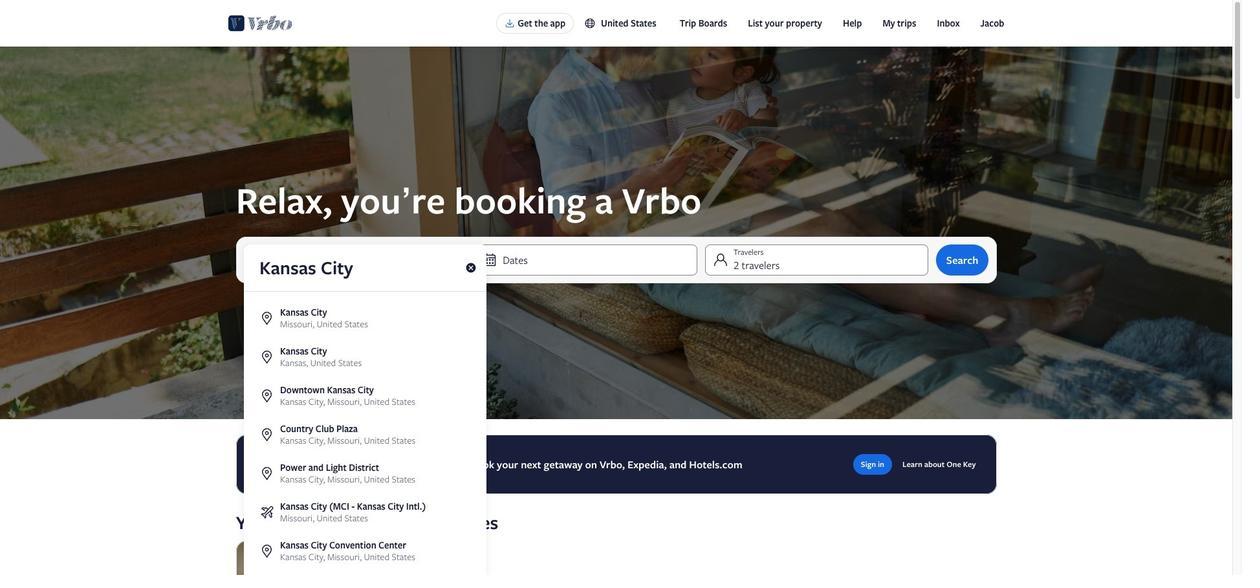 Task type: describe. For each thing, give the bounding box(es) containing it.
download the app button image
[[505, 18, 515, 28]]

vrbo logo image
[[228, 13, 292, 34]]

dining image
[[236, 541, 380, 575]]

wizard region
[[0, 47, 1232, 575]]

small image
[[584, 17, 596, 29]]



Task type: locate. For each thing, give the bounding box(es) containing it.
Going to text field
[[244, 245, 486, 291]]

Save Sonder at East 5th | One-Bedroom Apartment w/ Juliet Balcony to a trip checkbox
[[351, 549, 372, 569]]

main content
[[0, 47, 1232, 575]]

clear going to image
[[465, 262, 476, 274]]



Task type: vqa. For each thing, say whether or not it's contained in the screenshot.
tab list inside Wizard region
no



